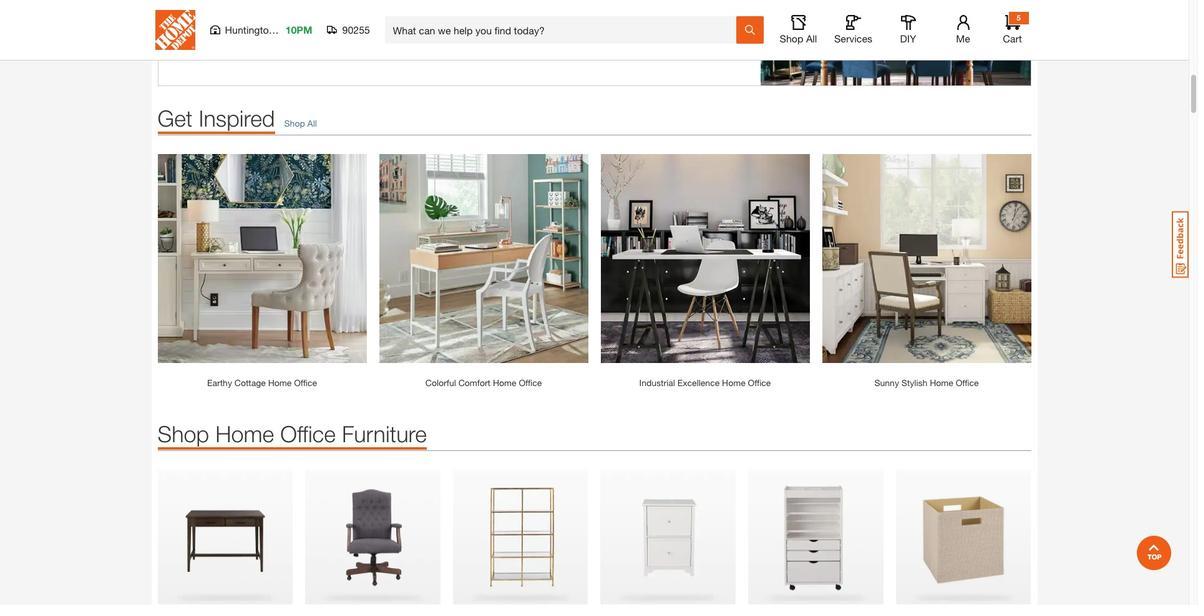 Task type: vqa. For each thing, say whether or not it's contained in the screenshot.
rightmost All
yes



Task type: locate. For each thing, give the bounding box(es) containing it.
colorful comfort home office link
[[426, 377, 542, 388]]

huntington
[[225, 24, 274, 36]]

industrial excellence home office image
[[601, 154, 810, 363]]

cube storage image
[[896, 470, 1031, 605]]

1 horizontal spatial shop
[[284, 118, 305, 128]]

0 vertical spatial all
[[806, 32, 817, 44]]

home right excellence
[[722, 377, 746, 388]]

industrial excellence home office link
[[639, 377, 771, 388]]

home right 'comfort'
[[493, 377, 516, 388]]

services
[[834, 32, 873, 44]]

what's your style? take our easy style quiz, find your favorite looks & we'll show you the pieces that pull them together image
[[158, 0, 1031, 86]]

all inside button
[[806, 32, 817, 44]]

park
[[277, 24, 298, 36]]

1 vertical spatial shop
[[284, 118, 305, 128]]

services button
[[834, 15, 873, 45]]

desks image
[[158, 470, 293, 605]]

sunny stylish home office image
[[822, 154, 1031, 363]]

0 vertical spatial shop
[[780, 32, 804, 44]]

0 horizontal spatial shop all
[[284, 118, 317, 128]]

home for cottage
[[268, 377, 292, 388]]

colorful comfort home office
[[426, 377, 542, 388]]

office for colorful comfort home office
[[519, 377, 542, 388]]

home right stylish
[[930, 377, 954, 388]]

cart 5
[[1003, 13, 1022, 44]]

all
[[806, 32, 817, 44], [307, 118, 317, 128]]

1 vertical spatial all
[[307, 118, 317, 128]]

office
[[294, 377, 317, 388], [519, 377, 542, 388], [748, 377, 771, 388], [956, 377, 979, 388], [280, 420, 336, 447]]

home right cottage
[[268, 377, 292, 388]]

colorful comfort home office image
[[379, 154, 588, 363]]

home down cottage
[[215, 420, 274, 447]]

90255
[[342, 24, 370, 36]]

me button
[[943, 15, 983, 45]]

earthy
[[207, 377, 232, 388]]

5
[[1017, 13, 1021, 22]]

get inspired
[[158, 105, 275, 131]]

What can we help you find today? search field
[[393, 17, 736, 43]]

shop all
[[780, 32, 817, 44], [284, 118, 317, 128]]

get
[[158, 105, 193, 131]]

2 vertical spatial shop
[[158, 420, 209, 447]]

excellence
[[678, 377, 720, 388]]

shop all inside button
[[780, 32, 817, 44]]

0 horizontal spatial shop
[[158, 420, 209, 447]]

home
[[268, 377, 292, 388], [493, 377, 516, 388], [722, 377, 746, 388], [930, 377, 954, 388], [215, 420, 274, 447]]

1 vertical spatial shop all
[[284, 118, 317, 128]]

shop all inside 'link'
[[284, 118, 317, 128]]

shop inside shop all 'link'
[[284, 118, 305, 128]]

shop
[[780, 32, 804, 44], [284, 118, 305, 128], [158, 420, 209, 447]]

0 horizontal spatial all
[[307, 118, 317, 128]]

sunny
[[875, 377, 899, 388]]

sunny stylish home office link
[[875, 377, 979, 388]]

home for stylish
[[930, 377, 954, 388]]

1 horizontal spatial shop all
[[780, 32, 817, 44]]

office & desk chairs image
[[305, 470, 441, 605]]

0 vertical spatial shop all
[[780, 32, 817, 44]]

earthy cottage home office link
[[207, 377, 317, 388]]

2 horizontal spatial shop
[[780, 32, 804, 44]]

1 horizontal spatial all
[[806, 32, 817, 44]]



Task type: describe. For each thing, give the bounding box(es) containing it.
earthy cottage home office
[[207, 377, 317, 388]]

home for excellence
[[722, 377, 746, 388]]

office for earthy cottage home office
[[294, 377, 317, 388]]

90255 button
[[327, 24, 370, 36]]

comfort
[[459, 377, 491, 388]]

the home depot logo image
[[155, 10, 195, 50]]

inspired
[[199, 105, 275, 131]]

bookshelves & bookcases image
[[453, 470, 588, 605]]

shop home office furniture
[[158, 420, 427, 447]]

all inside 'link'
[[307, 118, 317, 128]]

diy button
[[888, 15, 928, 45]]

industrial excellence home office
[[639, 377, 771, 388]]

office for industrial excellence home office
[[748, 377, 771, 388]]

earthy cottage home office image
[[158, 154, 367, 363]]

home for comfort
[[493, 377, 516, 388]]

diy
[[900, 32, 916, 44]]

shop all link
[[275, 117, 317, 130]]

industrial
[[639, 377, 675, 388]]

shop inside shop all button
[[780, 32, 804, 44]]

10pm
[[286, 24, 312, 36]]

filing cabinets image
[[748, 470, 884, 605]]

me
[[956, 32, 970, 44]]

sunny stylish home office
[[875, 377, 979, 388]]

shop all button
[[779, 15, 819, 45]]

colorful
[[426, 377, 456, 388]]

cottage
[[235, 377, 266, 388]]

office for sunny stylish home office
[[956, 377, 979, 388]]

cart
[[1003, 32, 1022, 44]]

furniture
[[342, 420, 427, 447]]

office storage cabinets image
[[601, 470, 736, 605]]

feedback link image
[[1172, 211, 1189, 278]]

stylish
[[902, 377, 928, 388]]

huntington park
[[225, 24, 298, 36]]



